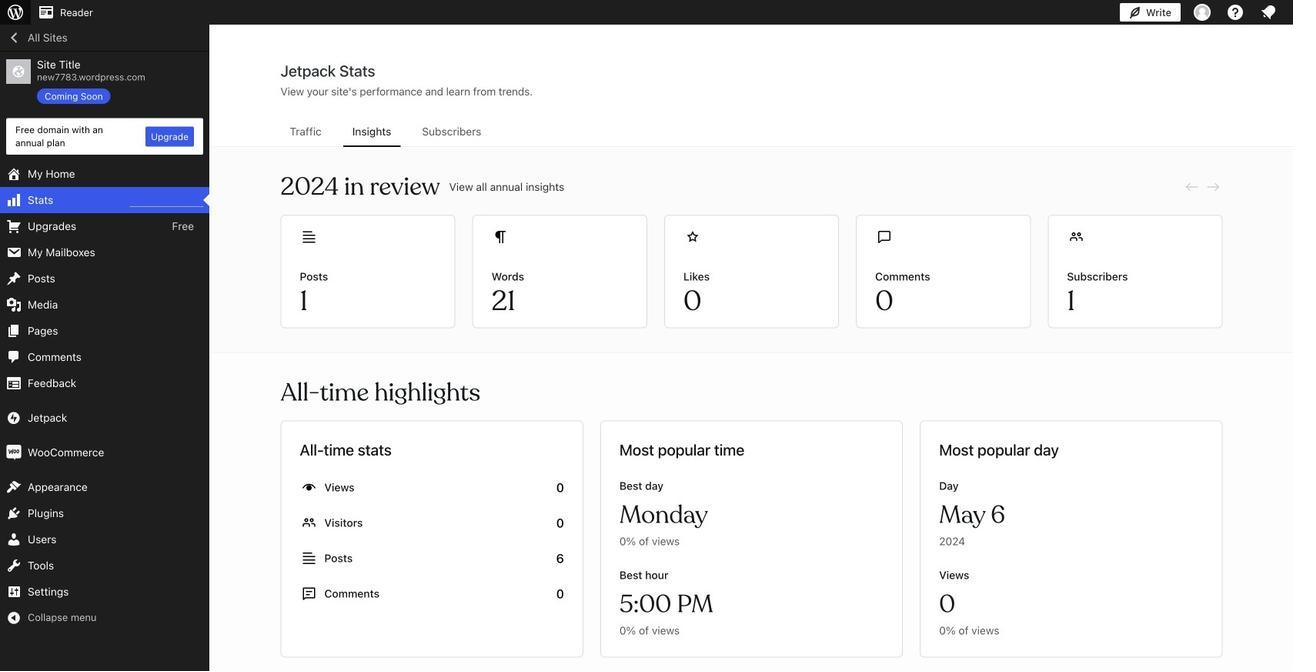 Task type: locate. For each thing, give the bounding box(es) containing it.
img image
[[6, 411, 22, 426], [6, 445, 22, 461]]

1 img image from the top
[[6, 411, 22, 426]]

menu
[[281, 118, 1223, 147]]

1 vertical spatial img image
[[6, 445, 22, 461]]

main content
[[210, 61, 1294, 672]]

manage your sites image
[[6, 3, 25, 22]]

0 vertical spatial img image
[[6, 411, 22, 426]]



Task type: describe. For each thing, give the bounding box(es) containing it.
highest hourly views 0 image
[[130, 197, 203, 207]]

manage your notifications image
[[1260, 3, 1279, 22]]

my profile image
[[1195, 4, 1212, 21]]

help image
[[1227, 3, 1245, 22]]

2 img image from the top
[[6, 445, 22, 461]]



Task type: vqa. For each thing, say whether or not it's contained in the screenshot.
new
no



